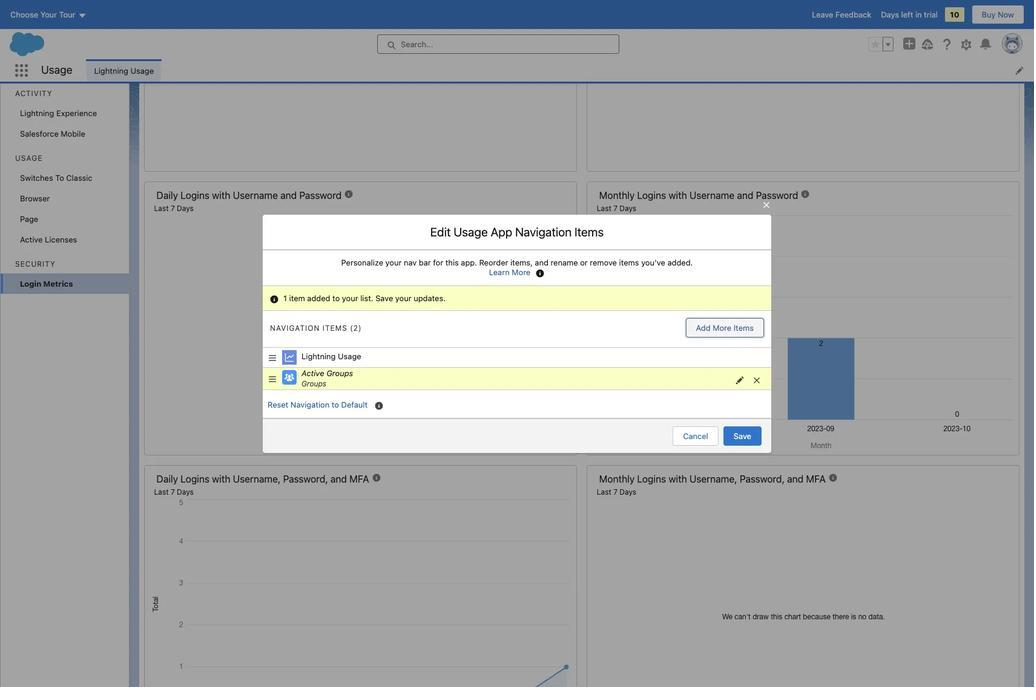 Task type: locate. For each thing, give the bounding box(es) containing it.
your
[[385, 258, 402, 268], [342, 294, 358, 303], [395, 294, 412, 303]]

groups up reset navigation to default link
[[302, 379, 326, 389]]

group
[[868, 37, 894, 51]]

2 horizontal spatial items
[[734, 323, 754, 333]]

0 horizontal spatial more
[[512, 268, 531, 277]]

0 vertical spatial more
[[512, 268, 531, 277]]

mfa
[[349, 474, 369, 485], [806, 474, 826, 485]]

2 horizontal spatial lightning
[[302, 352, 336, 362]]

last 7 days
[[154, 204, 194, 213], [597, 204, 636, 213], [154, 488, 194, 497], [597, 488, 636, 497]]

learn
[[489, 268, 510, 277]]

items
[[575, 225, 604, 239], [734, 323, 754, 333], [323, 324, 347, 333]]

2 daily from the top
[[157, 474, 178, 485]]

switches to classic
[[20, 173, 92, 183]]

mobile
[[61, 129, 85, 139]]

1 password, from the left
[[283, 474, 328, 485]]

0 horizontal spatial items
[[323, 324, 347, 333]]

1 username, from the left
[[233, 474, 281, 485]]

10
[[950, 10, 959, 19]]

0 horizontal spatial lightning
[[20, 108, 54, 118]]

0 horizontal spatial password,
[[283, 474, 328, 485]]

1 horizontal spatial items
[[575, 225, 604, 239]]

monthly
[[599, 190, 635, 201], [599, 474, 635, 485]]

now
[[998, 10, 1014, 19]]

reset navigation to default
[[268, 400, 368, 410]]

save
[[376, 294, 393, 303], [734, 432, 751, 441]]

password for monthly logins with username and password
[[756, 190, 798, 201]]

1 horizontal spatial username
[[690, 190, 735, 201]]

learn more
[[489, 268, 531, 277]]

2 monthly from the top
[[599, 474, 635, 485]]

groups up default
[[327, 369, 353, 379]]

list box
[[263, 348, 771, 391]]

edit usage app navigation items
[[430, 225, 604, 239]]

password, for monthly logins with username, password, and mfa
[[740, 474, 785, 485]]

leave feedback link
[[812, 10, 871, 19]]

your left "list."
[[342, 294, 358, 303]]

learn more link
[[489, 268, 531, 277]]

lightning
[[94, 66, 128, 75], [20, 108, 54, 118], [302, 352, 336, 362]]

cancel button
[[673, 427, 719, 446]]

1 horizontal spatial password,
[[740, 474, 785, 485]]

1 daily from the top
[[157, 190, 178, 201]]

lightning down activity
[[20, 108, 54, 118]]

lightning up 'experience'
[[94, 66, 128, 75]]

save right "list."
[[376, 294, 393, 303]]

personalize your nav bar for this app. reorder items, and rename or remove items you've added.
[[341, 258, 693, 268]]

save button
[[724, 427, 762, 446]]

items right add
[[734, 323, 754, 333]]

0 horizontal spatial username,
[[233, 474, 281, 485]]

list.
[[360, 294, 373, 303]]

items up or
[[575, 225, 604, 239]]

bar
[[419, 258, 431, 268]]

or
[[580, 258, 588, 268]]

active for active licenses
[[20, 235, 43, 245]]

active groups option
[[263, 368, 771, 391]]

2 password, from the left
[[740, 474, 785, 485]]

rename
[[551, 258, 578, 268]]

items,
[[510, 258, 533, 268]]

1 mfa from the left
[[349, 474, 369, 485]]

2 mfa from the left
[[806, 474, 826, 485]]

item
[[289, 294, 305, 303]]

days for monthly logins with username and password
[[620, 204, 636, 213]]

2 username from the left
[[690, 190, 735, 201]]

daily for daily logins with username and password
[[157, 190, 178, 201]]

save inside 'button'
[[734, 432, 751, 441]]

0 vertical spatial daily
[[157, 190, 178, 201]]

last for daily logins with username, password, and mfa
[[154, 488, 169, 497]]

nav
[[404, 258, 417, 268]]

more inside button
[[713, 323, 732, 333]]

left
[[901, 10, 913, 19]]

last for monthly logins with username and password
[[597, 204, 611, 213]]

your left 'nav' at the left top of the page
[[385, 258, 402, 268]]

personalize
[[341, 258, 383, 268]]

password,
[[283, 474, 328, 485], [740, 474, 785, 485]]

0 vertical spatial monthly
[[599, 190, 635, 201]]

add more items
[[696, 323, 754, 333]]

days
[[881, 10, 899, 19], [177, 204, 194, 213], [620, 204, 636, 213], [177, 488, 194, 497], [620, 488, 636, 497]]

daily
[[157, 190, 178, 201], [157, 474, 178, 485]]

logins for daily logins with username, password, and mfa
[[181, 474, 209, 485]]

login metrics
[[20, 279, 73, 289]]

0 vertical spatial active
[[20, 235, 43, 245]]

1 vertical spatial active
[[302, 369, 324, 379]]

0 vertical spatial lightning usage
[[94, 66, 154, 75]]

active groups groups
[[302, 369, 353, 389]]

active
[[20, 235, 43, 245], [302, 369, 324, 379]]

in
[[915, 10, 922, 19]]

lightning inside list
[[94, 66, 128, 75]]

search... button
[[377, 35, 619, 54]]

1 vertical spatial more
[[713, 323, 732, 333]]

username
[[233, 190, 278, 201], [690, 190, 735, 201]]

username,
[[233, 474, 281, 485], [690, 474, 737, 485]]

active inside active groups groups
[[302, 369, 324, 379]]

navigation
[[515, 225, 572, 239], [270, 324, 320, 333], [291, 400, 330, 410]]

1 horizontal spatial username,
[[690, 474, 737, 485]]

2 password from the left
[[756, 190, 798, 201]]

0 horizontal spatial password
[[299, 190, 342, 201]]

0 horizontal spatial lightning usage
[[94, 66, 154, 75]]

active licenses
[[20, 235, 77, 245]]

1 vertical spatial daily
[[157, 474, 178, 485]]

more right learn
[[512, 268, 531, 277]]

and
[[280, 190, 297, 201], [737, 190, 753, 201], [535, 258, 549, 268], [331, 474, 347, 485], [787, 474, 804, 485]]

more right add
[[713, 323, 732, 333]]

0 horizontal spatial username
[[233, 190, 278, 201]]

0 vertical spatial to
[[333, 294, 340, 303]]

1 horizontal spatial lightning usage
[[302, 352, 361, 362]]

1 horizontal spatial mfa
[[806, 474, 826, 485]]

lightning usage
[[94, 66, 154, 75], [302, 352, 361, 362]]

2 username, from the left
[[690, 474, 737, 485]]

to
[[333, 294, 340, 303], [332, 400, 339, 410]]

1 horizontal spatial password
[[756, 190, 798, 201]]

0 vertical spatial navigation
[[515, 225, 572, 239]]

active down 'page'
[[20, 235, 43, 245]]

metrics
[[43, 279, 73, 289]]

usage
[[41, 64, 72, 76], [131, 66, 154, 75], [15, 154, 43, 163], [454, 225, 488, 239], [338, 352, 361, 362]]

last
[[154, 204, 169, 213], [597, 204, 611, 213], [154, 488, 169, 497], [597, 488, 611, 497]]

groups
[[327, 369, 353, 379], [302, 379, 326, 389]]

navigation down active groups groups
[[291, 400, 330, 410]]

save right cancel
[[734, 432, 751, 441]]

1 horizontal spatial save
[[734, 432, 751, 441]]

1 password from the left
[[299, 190, 342, 201]]

0 vertical spatial lightning
[[94, 66, 128, 75]]

1 horizontal spatial active
[[302, 369, 324, 379]]

items left the (2)
[[323, 324, 347, 333]]

1 vertical spatial monthly
[[599, 474, 635, 485]]

navigation down item
[[270, 324, 320, 333]]

0 horizontal spatial active
[[20, 235, 43, 245]]

0 horizontal spatial save
[[376, 294, 393, 303]]

7 for monthly logins with username and password
[[613, 204, 618, 213]]

active up reset navigation to default link
[[302, 369, 324, 379]]

cancel
[[683, 432, 708, 441]]

username for monthly
[[690, 190, 735, 201]]

logins for monthly logins with username and password
[[637, 190, 666, 201]]

1 horizontal spatial more
[[713, 323, 732, 333]]

1 horizontal spatial lightning
[[94, 66, 128, 75]]

7 for daily logins with username, password, and mfa
[[171, 488, 175, 497]]

1 vertical spatial save
[[734, 432, 751, 441]]

experience
[[56, 108, 97, 118]]

lightning up active groups groups
[[302, 352, 336, 362]]

to right added
[[333, 294, 340, 303]]

0 vertical spatial save
[[376, 294, 393, 303]]

with
[[212, 190, 230, 201], [669, 190, 687, 201], [212, 474, 230, 485], [669, 474, 687, 485]]

days left in trial
[[881, 10, 938, 19]]

with for daily logins with username and password
[[212, 190, 230, 201]]

active for active groups groups
[[302, 369, 324, 379]]

1 vertical spatial to
[[332, 400, 339, 410]]

1 username from the left
[[233, 190, 278, 201]]

buy
[[982, 10, 996, 19]]

daily logins with username and password
[[157, 190, 342, 201]]

lightning usage inside list
[[94, 66, 154, 75]]

your left updates.
[[395, 294, 412, 303]]

to left default
[[332, 400, 339, 410]]

1 monthly from the top
[[599, 190, 635, 201]]

1
[[283, 294, 287, 303]]

1 item added to your list. save your updates.
[[283, 294, 446, 303]]

navigation up rename
[[515, 225, 572, 239]]

navigation items (2)
[[270, 324, 362, 333]]

0 horizontal spatial mfa
[[349, 474, 369, 485]]

more
[[512, 268, 531, 277], [713, 323, 732, 333]]

7
[[171, 204, 175, 213], [613, 204, 618, 213], [171, 488, 175, 497], [613, 488, 618, 497]]

password
[[299, 190, 342, 201], [756, 190, 798, 201]]

logins
[[181, 190, 209, 201], [637, 190, 666, 201], [181, 474, 209, 485], [637, 474, 666, 485]]

1 vertical spatial lightning usage
[[302, 352, 361, 362]]

more for learn
[[512, 268, 531, 277]]



Task type: describe. For each thing, give the bounding box(es) containing it.
login
[[20, 279, 41, 289]]

add
[[696, 323, 711, 333]]

monthly logins with username and password
[[599, 190, 798, 201]]

trial
[[924, 10, 938, 19]]

lightning usage link
[[87, 59, 161, 82]]

security
[[15, 260, 56, 269]]

default
[[341, 400, 368, 410]]

licenses
[[45, 235, 77, 245]]

page
[[20, 214, 38, 224]]

with for daily logins with username, password, and mfa
[[212, 474, 230, 485]]

lightning usage inside list box
[[302, 352, 361, 362]]

added.
[[668, 258, 693, 268]]

remove
[[590, 258, 617, 268]]

with for monthly logins with username and password
[[669, 190, 687, 201]]

username for daily
[[233, 190, 278, 201]]

salesforce mobile
[[20, 129, 85, 139]]

logins for monthly logins with username, password, and mfa
[[637, 474, 666, 485]]

search...
[[401, 39, 433, 49]]

leave
[[812, 10, 833, 19]]

you've
[[641, 258, 665, 268]]

with for monthly logins with username, password, and mfa
[[669, 474, 687, 485]]

monthly logins with username, password, and mfa
[[599, 474, 826, 485]]

days for monthly logins with username, password, and mfa
[[620, 488, 636, 497]]

this
[[445, 258, 459, 268]]

logins for daily logins with username and password
[[181, 190, 209, 201]]

add more items button
[[686, 318, 764, 338]]

added
[[307, 294, 330, 303]]

1 vertical spatial lightning
[[20, 108, 54, 118]]

mfa for daily logins with username, password, and mfa
[[349, 474, 369, 485]]

(2)
[[350, 324, 362, 333]]

username, for monthly
[[690, 474, 737, 485]]

buy now
[[982, 10, 1014, 19]]

last 7 days for daily logins with username, password, and mfa
[[154, 488, 194, 497]]

1 vertical spatial navigation
[[270, 324, 320, 333]]

switches
[[20, 173, 53, 183]]

usage inside lightning usage link
[[131, 66, 154, 75]]

buy now button
[[972, 5, 1025, 24]]

edit
[[430, 225, 451, 239]]

browser
[[20, 194, 50, 203]]

list box containing lightning usage
[[263, 348, 771, 391]]

last 7 days for daily logins with username and password
[[154, 204, 194, 213]]

password for daily logins with username and password
[[299, 190, 342, 201]]

last for monthly logins with username, password, and mfa
[[597, 488, 611, 497]]

for
[[433, 258, 443, 268]]

to
[[55, 173, 64, 183]]

app.
[[461, 258, 477, 268]]

lightning usage list
[[87, 59, 1034, 82]]

monthly for monthly logins with username, password, and mfa
[[599, 474, 635, 485]]

7 for daily logins with username and password
[[171, 204, 175, 213]]

last 7 days for monthly logins with username and password
[[597, 204, 636, 213]]

feedback
[[836, 10, 871, 19]]

daily for daily logins with username, password, and mfa
[[157, 474, 178, 485]]

items inside button
[[734, 323, 754, 333]]

days for daily logins with username, password, and mfa
[[177, 488, 194, 497]]

days for daily logins with username and password
[[177, 204, 194, 213]]

activity
[[15, 89, 52, 98]]

username, for daily
[[233, 474, 281, 485]]

more for add
[[713, 323, 732, 333]]

lightning experience
[[20, 108, 97, 118]]

1 vertical spatial groups
[[302, 379, 326, 389]]

7 for monthly logins with username, password, and mfa
[[613, 488, 618, 497]]

monthly for monthly logins with username and password
[[599, 190, 635, 201]]

leave feedback
[[812, 10, 871, 19]]

password, for daily logins with username, password, and mfa
[[283, 474, 328, 485]]

mfa for monthly logins with username, password, and mfa
[[806, 474, 826, 485]]

reorder
[[479, 258, 508, 268]]

salesforce
[[20, 129, 59, 139]]

updates.
[[414, 294, 446, 303]]

daily logins with username, password, and mfa
[[157, 474, 369, 485]]

2 vertical spatial navigation
[[291, 400, 330, 410]]

reset
[[268, 400, 288, 410]]

2 vertical spatial lightning
[[302, 352, 336, 362]]

0 vertical spatial groups
[[327, 369, 353, 379]]

classic
[[66, 173, 92, 183]]

last 7 days for monthly logins with username, password, and mfa
[[597, 488, 636, 497]]

last for daily logins with username and password
[[154, 204, 169, 213]]

reset navigation to default link
[[268, 400, 368, 410]]

app
[[491, 225, 512, 239]]

items
[[619, 258, 639, 268]]



Task type: vqa. For each thing, say whether or not it's contained in the screenshot.
Username corresponding to Daily
yes



